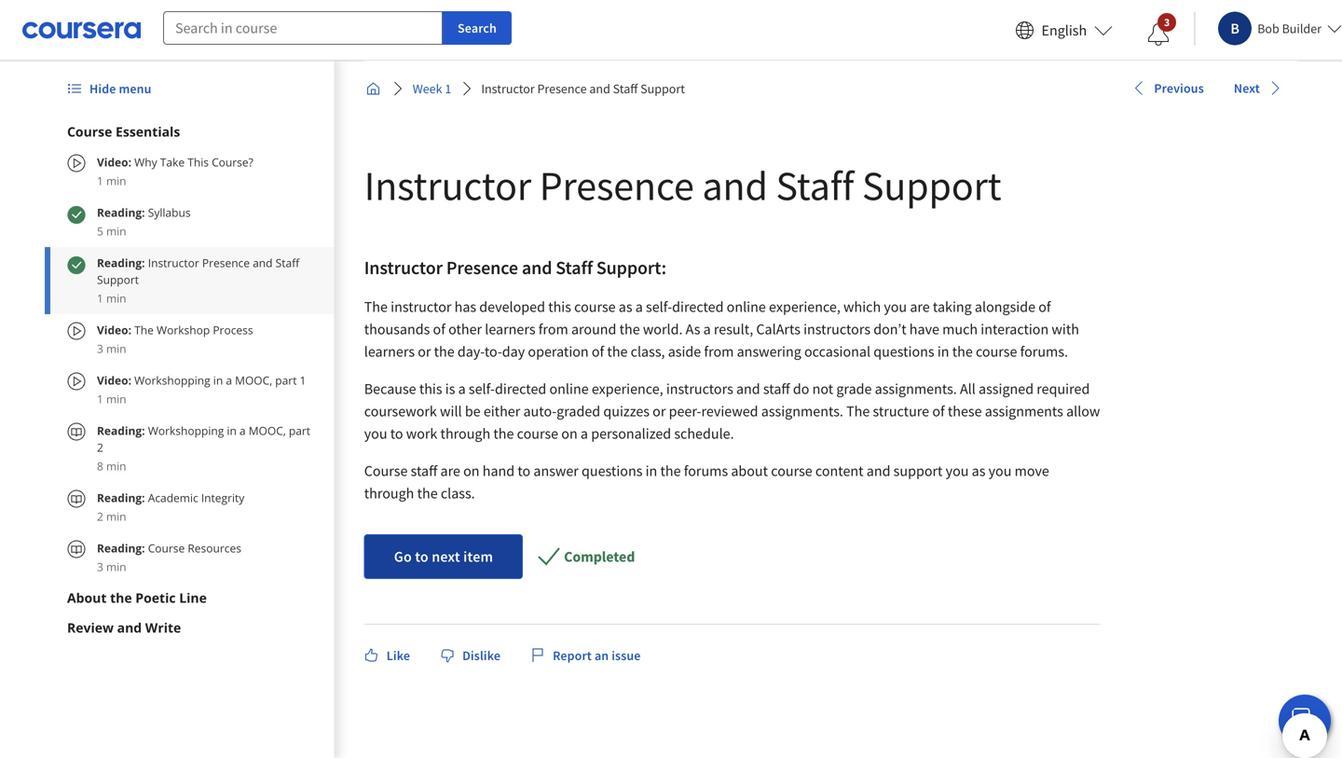 Task type: describe. For each thing, give the bounding box(es) containing it.
integrity
[[201, 490, 245, 505]]

result,
[[714, 320, 754, 338]]

directed inside the instructor has developed this course as a self-directed online experience, which you are taking alongside of thousands of other learners from around the world. as a result, calarts instructors don't have much interaction with learners or the day-to-day operation of the class, aside from answering occasional questions in the course forums.
[[672, 297, 724, 316]]

line
[[179, 589, 207, 607]]

report an issue
[[553, 647, 641, 664]]

go
[[394, 547, 412, 566]]

english
[[1042, 21, 1087, 40]]

issue
[[612, 647, 641, 664]]

week
[[413, 80, 442, 97]]

reviewed
[[702, 402, 759, 421]]

0 vertical spatial instructor presence and staff support
[[481, 80, 685, 97]]

peer-
[[669, 402, 702, 421]]

in inside video: workshopping in a mooc, part 1 1 min
[[213, 372, 223, 388]]

video: for video: workshopping in a mooc, part 1 1 min
[[97, 372, 131, 388]]

like
[[387, 647, 410, 664]]

course?
[[212, 154, 253, 170]]

process
[[213, 322, 253, 338]]

workshopping inside video: workshopping in a mooc, part 1 1 min
[[134, 372, 210, 388]]

poetic
[[135, 589, 176, 607]]

the up class,
[[620, 320, 640, 338]]

coursera image
[[22, 15, 141, 45]]

video: for video: why take this course? 1 min
[[97, 154, 131, 170]]

3 inside reading: course resources 3 min
[[97, 559, 103, 574]]

2 inside reading: academic integrity 2 min
[[97, 509, 103, 524]]

with
[[1052, 320, 1080, 338]]

3 min from the top
[[106, 290, 126, 306]]

video: the workshop process 3 min
[[97, 322, 253, 356]]

forums.
[[1021, 342, 1069, 361]]

bob builder
[[1258, 20, 1322, 37]]

as inside the instructor has developed this course as a self-directed online experience, which you are taking alongside of thousands of other learners from around the world. as a result, calarts instructors don't have much interaction with learners or the day-to-day operation of the class, aside from answering occasional questions in the course forums.
[[619, 297, 633, 316]]

course essentials
[[67, 123, 180, 140]]

hide menu
[[90, 80, 152, 97]]

dislike button
[[433, 639, 508, 672]]

2 inside workshopping in a mooc, part 2
[[97, 440, 103, 455]]

a inside workshopping in a mooc, part 2
[[240, 423, 246, 438]]

through inside 'course staff are on hand to answer questions in the forums about course content and support you as you move through the class.'
[[364, 484, 414, 503]]

resources
[[188, 540, 241, 556]]

syllabus
[[148, 205, 191, 220]]

don't
[[874, 320, 907, 338]]

1 vertical spatial assignments.
[[762, 402, 844, 421]]

english button
[[1008, 0, 1121, 61]]

1 horizontal spatial learners
[[485, 320, 536, 338]]

you inside 'because this is a self-directed online experience, instructors and staff do not grade assignments. all assigned required coursework will be either auto-graded quizzes or peer-reviewed assignments. the structure of these assignments allow you to work through the course on a personalized schedule.'
[[364, 424, 387, 443]]

on inside 'because this is a self-directed online experience, instructors and staff do not grade assignments. all assigned required coursework will be either auto-graded quizzes or peer-reviewed assignments. the structure of these assignments allow you to work through the course on a personalized schedule.'
[[562, 424, 578, 443]]

alongside
[[975, 297, 1036, 316]]

in inside workshopping in a mooc, part 2
[[227, 423, 237, 438]]

the left forums
[[661, 462, 681, 480]]

grade
[[837, 379, 872, 398]]

reading: for course resources
[[97, 540, 145, 556]]

the instructor has developed this course as a self-directed online experience, which you are taking alongside of thousands of other learners from around the world. as a result, calarts instructors don't have much interaction with learners or the day-to-day operation of the class, aside from answering occasional questions in the course forums.
[[364, 297, 1083, 361]]

the left day-
[[434, 342, 455, 361]]

the left class,
[[607, 342, 628, 361]]

allow
[[1067, 402, 1101, 421]]

taking
[[933, 297, 972, 316]]

support:
[[597, 256, 667, 279]]

why
[[134, 154, 157, 170]]

day
[[502, 342, 525, 361]]

1 down 5
[[97, 290, 103, 306]]

forums
[[684, 462, 728, 480]]

next button
[[1227, 71, 1290, 105]]

or inside the instructor has developed this course as a self-directed online experience, which you are taking alongside of thousands of other learners from around the world. as a result, calarts instructors don't have much interaction with learners or the day-to-day operation of the class, aside from answering occasional questions in the course forums.
[[418, 342, 431, 361]]

support inside instructor presence and staff support
[[97, 272, 139, 287]]

next
[[432, 547, 460, 566]]

has
[[455, 297, 477, 316]]

answering
[[737, 342, 802, 361]]

do
[[793, 379, 810, 398]]

hand
[[483, 462, 515, 480]]

0 vertical spatial assignments.
[[875, 379, 957, 398]]

go to next item
[[394, 547, 493, 566]]

instructors inside 'because this is a self-directed online experience, instructors and staff do not grade assignments. all assigned required coursework will be either auto-graded quizzes or peer-reviewed assignments. the structure of these assignments allow you to work through the course on a personalized schedule.'
[[667, 379, 734, 398]]

developed
[[480, 297, 545, 316]]

instructor presence and staff support link
[[474, 72, 693, 105]]

part inside workshopping in a mooc, part 2
[[289, 423, 311, 438]]

self- inside 'because this is a self-directed online experience, instructors and staff do not grade assignments. all assigned required coursework will be either auto-graded quizzes or peer-reviewed assignments. the structure of these assignments allow you to work through the course on a personalized schedule.'
[[469, 379, 495, 398]]

min inside reading: course resources 3 min
[[106, 559, 126, 574]]

week 1
[[413, 80, 452, 97]]

2 reading: from the top
[[97, 255, 148, 270]]

operation
[[528, 342, 589, 361]]

hide
[[90, 80, 116, 97]]

search button
[[443, 11, 512, 45]]

be
[[465, 402, 481, 421]]

dislike
[[463, 647, 501, 664]]

class,
[[631, 342, 665, 361]]

move
[[1015, 462, 1050, 480]]

instructor
[[391, 297, 452, 316]]

to inside 'course staff are on hand to answer questions in the forums about course content and support you as you move through the class.'
[[518, 462, 531, 480]]

is
[[445, 379, 455, 398]]

report an issue button
[[523, 639, 649, 672]]

about the poetic line button
[[67, 588, 312, 607]]

staff inside 'course staff are on hand to answer questions in the forums about course content and support you as you move through the class.'
[[411, 462, 438, 480]]

part inside video: workshopping in a mooc, part 1 1 min
[[275, 372, 297, 388]]

1 inside the video: why take this course? 1 min
[[97, 173, 103, 188]]

to inside 'because this is a self-directed online experience, instructors and staff do not grade assignments. all assigned required coursework will be either auto-graded quizzes or peer-reviewed assignments. the structure of these assignments allow you to work through the course on a personalized schedule.'
[[390, 424, 403, 443]]

class.
[[441, 484, 475, 503]]

b
[[1231, 19, 1240, 38]]

1 min
[[97, 290, 126, 306]]

menu
[[119, 80, 152, 97]]

1 left because
[[300, 372, 306, 388]]

1 vertical spatial from
[[704, 342, 734, 361]]

directed inside 'because this is a self-directed online experience, instructors and staff do not grade assignments. all assigned required coursework will be either auto-graded quizzes or peer-reviewed assignments. the structure of these assignments allow you to work through the course on a personalized schedule.'
[[495, 379, 547, 398]]

required
[[1037, 379, 1090, 398]]

video: for video: the workshop process 3 min
[[97, 322, 131, 338]]

answer
[[534, 462, 579, 480]]

3 button
[[1133, 12, 1185, 57]]

item
[[464, 547, 493, 566]]

1 up 8
[[97, 391, 103, 407]]

course inside reading: course resources 3 min
[[148, 540, 185, 556]]

5
[[97, 223, 103, 239]]

because this is a self-directed online experience, instructors and staff do not grade assignments. all assigned required coursework will be either auto-graded quizzes or peer-reviewed assignments. the structure of these assignments allow you to work through the course on a personalized schedule.
[[364, 379, 1104, 443]]

interaction
[[981, 320, 1049, 338]]

review
[[67, 619, 114, 636]]

online inside the instructor has developed this course as a self-directed online experience, which you are taking alongside of thousands of other learners from around the world. as a result, calarts instructors don't have much interaction with learners or the day-to-day operation of the class, aside from answering occasional questions in the course forums.
[[727, 297, 766, 316]]

auto-
[[524, 402, 557, 421]]

min inside video: workshopping in a mooc, part 1 1 min
[[106, 391, 126, 407]]

course for course essentials
[[67, 123, 112, 140]]

reading completed element
[[564, 545, 635, 568]]

reading: for syllabus
[[97, 205, 145, 220]]

instructor presence and staff support:
[[364, 256, 670, 279]]

reading: academic integrity 2 min
[[97, 490, 245, 524]]

8
[[97, 458, 103, 474]]

the down much
[[953, 342, 973, 361]]

workshopping inside workshopping in a mooc, part 2
[[148, 423, 224, 438]]

questions inside 'course staff are on hand to answer questions in the forums about course content and support you as you move through the class.'
[[582, 462, 643, 480]]

to-
[[485, 342, 502, 361]]

show notifications image
[[1148, 23, 1170, 46]]

have
[[910, 320, 940, 338]]

this
[[188, 154, 209, 170]]

video: why take this course? 1 min
[[97, 154, 253, 188]]

this inside 'because this is a self-directed online experience, instructors and staff do not grade assignments. all assigned required coursework will be either auto-graded quizzes or peer-reviewed assignments. the structure of these assignments allow you to work through the course on a personalized schedule.'
[[419, 379, 442, 398]]

quizzes
[[604, 402, 650, 421]]

the inside the instructor has developed this course as a self-directed online experience, which you are taking alongside of thousands of other learners from around the world. as a result, calarts instructors don't have much interaction with learners or the day-to-day operation of the class, aside from answering occasional questions in the course forums.
[[364, 297, 388, 316]]

all
[[960, 379, 976, 398]]

like button
[[357, 639, 418, 672]]

week 1 link
[[405, 72, 459, 105]]



Task type: locate. For each thing, give the bounding box(es) containing it.
on up class.
[[464, 462, 480, 480]]

0 vertical spatial mooc,
[[235, 372, 272, 388]]

1 vertical spatial completed image
[[67, 256, 86, 274]]

0 horizontal spatial or
[[418, 342, 431, 361]]

0 vertical spatial 2
[[97, 440, 103, 455]]

1 vertical spatial 2
[[97, 509, 103, 524]]

course down the auto-
[[517, 424, 559, 443]]

0 vertical spatial as
[[619, 297, 633, 316]]

this left "is"
[[419, 379, 442, 398]]

support
[[894, 462, 943, 480]]

and inside 'because this is a self-directed online experience, instructors and staff do not grade assignments. all assigned required coursework will be either auto-graded quizzes or peer-reviewed assignments. the structure of these assignments allow you to work through the course on a personalized schedule.'
[[737, 379, 761, 398]]

0 vertical spatial or
[[418, 342, 431, 361]]

1 vertical spatial or
[[653, 402, 666, 421]]

8 min from the top
[[106, 559, 126, 574]]

reading: up 8 min
[[97, 423, 148, 438]]

0 horizontal spatial experience,
[[592, 379, 664, 398]]

0 horizontal spatial course
[[67, 123, 112, 140]]

1 vertical spatial instructor presence and staff support
[[364, 159, 1002, 211]]

2 down 8
[[97, 509, 103, 524]]

0 horizontal spatial learners
[[364, 342, 415, 361]]

2 horizontal spatial to
[[518, 462, 531, 480]]

the inside 'because this is a self-directed online experience, instructors and staff do not grade assignments. all assigned required coursework will be either auto-graded quizzes or peer-reviewed assignments. the structure of these assignments allow you to work through the course on a personalized schedule.'
[[847, 402, 870, 421]]

to down coursework
[[390, 424, 403, 443]]

4 reading: from the top
[[97, 490, 145, 505]]

1 horizontal spatial questions
[[874, 342, 935, 361]]

2 vertical spatial 3
[[97, 559, 103, 574]]

1 horizontal spatial from
[[704, 342, 734, 361]]

thousands
[[364, 320, 430, 338]]

1 horizontal spatial or
[[653, 402, 666, 421]]

go to next item button
[[364, 534, 523, 579]]

an
[[595, 647, 609, 664]]

graded
[[557, 402, 601, 421]]

1 horizontal spatial course
[[148, 540, 185, 556]]

3 inside dropdown button
[[1165, 15, 1171, 29]]

course for course staff are on hand to answer questions in the forums about course content and support you as you move through the class.
[[364, 462, 408, 480]]

workshopping in a mooc, part 2
[[97, 423, 311, 455]]

0 vertical spatial to
[[390, 424, 403, 443]]

reading: inside reading: syllabus 5 min
[[97, 205, 145, 220]]

1 min from the top
[[106, 173, 126, 188]]

min right 5
[[106, 223, 126, 239]]

online up graded
[[550, 379, 589, 398]]

review and write button
[[67, 618, 312, 637]]

search
[[458, 20, 497, 36]]

because
[[364, 379, 416, 398]]

2 up 8
[[97, 440, 103, 455]]

course inside 'because this is a self-directed online experience, instructors and staff do not grade assignments. all assigned required coursework will be either auto-graded quizzes or peer-reviewed assignments. the structure of these assignments allow you to work through the course on a personalized schedule.'
[[517, 424, 559, 443]]

you up don't
[[884, 297, 907, 316]]

instructors up occasional
[[804, 320, 871, 338]]

a
[[636, 297, 643, 316], [704, 320, 711, 338], [226, 372, 232, 388], [458, 379, 466, 398], [240, 423, 246, 438], [581, 424, 588, 443]]

about
[[67, 589, 107, 607]]

experience, up "quizzes"
[[592, 379, 664, 398]]

1 vertical spatial course
[[364, 462, 408, 480]]

or
[[418, 342, 431, 361], [653, 402, 666, 421]]

a inside video: workshopping in a mooc, part 1 1 min
[[226, 372, 232, 388]]

reading: inside reading: course resources 3 min
[[97, 540, 145, 556]]

presence inside instructor presence and staff support
[[202, 255, 250, 270]]

1 vertical spatial learners
[[364, 342, 415, 361]]

personalized
[[591, 424, 671, 443]]

1 horizontal spatial instructors
[[804, 320, 871, 338]]

1 vertical spatial experience,
[[592, 379, 664, 398]]

reading: for academic integrity
[[97, 490, 145, 505]]

a down support:
[[636, 297, 643, 316]]

of inside 'because this is a self-directed online experience, instructors and staff do not grade assignments. all assigned required coursework will be either auto-graded quizzes or peer-reviewed assignments. the structure of these assignments allow you to work through the course on a personalized schedule.'
[[933, 402, 945, 421]]

0 vertical spatial video:
[[97, 154, 131, 170]]

min
[[106, 173, 126, 188], [106, 223, 126, 239], [106, 290, 126, 306], [106, 341, 126, 356], [106, 391, 126, 407], [106, 458, 126, 474], [106, 509, 126, 524], [106, 559, 126, 574]]

1 vertical spatial staff
[[411, 462, 438, 480]]

0 horizontal spatial directed
[[495, 379, 547, 398]]

2 horizontal spatial course
[[364, 462, 408, 480]]

3 up the previous button
[[1165, 15, 1171, 29]]

bob
[[1258, 20, 1280, 37]]

assigned
[[979, 379, 1034, 398]]

1 vertical spatial workshopping
[[148, 423, 224, 438]]

1 up 5
[[97, 173, 103, 188]]

a right "is"
[[458, 379, 466, 398]]

or left the peer-
[[653, 402, 666, 421]]

reading: up 5
[[97, 205, 145, 220]]

the
[[620, 320, 640, 338], [434, 342, 455, 361], [607, 342, 628, 361], [953, 342, 973, 361], [494, 424, 514, 443], [661, 462, 681, 480], [417, 484, 438, 503], [110, 589, 132, 607]]

1 vertical spatial 3
[[97, 341, 103, 356]]

instructors inside the instructor has developed this course as a self-directed online experience, which you are taking alongside of thousands of other learners from around the world. as a result, calarts instructors don't have much interaction with learners or the day-to-day operation of the class, aside from answering occasional questions in the course forums.
[[804, 320, 871, 338]]

online up result, in the top of the page
[[727, 297, 766, 316]]

and inside instructor presence and staff support link
[[590, 80, 611, 97]]

0 vertical spatial experience,
[[769, 297, 841, 316]]

course inside dropdown button
[[67, 123, 112, 140]]

video: down 1 min
[[97, 322, 131, 338]]

reading: inside reading: academic integrity 2 min
[[97, 490, 145, 505]]

1 vertical spatial instructors
[[667, 379, 734, 398]]

staff inside 'because this is a self-directed online experience, instructors and staff do not grade assignments. all assigned required coursework will be either auto-graded quizzes or peer-reviewed assignments. the structure of these assignments allow you to work through the course on a personalized schedule.'
[[764, 379, 790, 398]]

the inside 'because this is a self-directed online experience, instructors and staff do not grade assignments. all assigned required coursework will be either auto-graded quizzes or peer-reviewed assignments. the structure of these assignments allow you to work through the course on a personalized schedule.'
[[494, 424, 514, 443]]

min inside the video: why take this course? 1 min
[[106, 173, 126, 188]]

1 completed image from the top
[[67, 205, 86, 224]]

0 vertical spatial instructors
[[804, 320, 871, 338]]

reading: course resources 3 min
[[97, 540, 241, 574]]

0 horizontal spatial self-
[[469, 379, 495, 398]]

questions inside the instructor has developed this course as a self-directed online experience, which you are taking alongside of thousands of other learners from around the world. as a result, calarts instructors don't have much interaction with learners or the day-to-day operation of the class, aside from answering occasional questions in the course forums.
[[874, 342, 935, 361]]

this inside the instructor has developed this course as a self-directed online experience, which you are taking alongside of thousands of other learners from around the world. as a result, calarts instructors don't have much interaction with learners or the day-to-day operation of the class, aside from answering occasional questions in the course forums.
[[548, 297, 572, 316]]

2 2 from the top
[[97, 509, 103, 524]]

experience, up calarts
[[769, 297, 841, 316]]

workshopping down video: workshopping in a mooc, part 1 1 min
[[148, 423, 224, 438]]

1 horizontal spatial directed
[[672, 297, 724, 316]]

4 min from the top
[[106, 341, 126, 356]]

2 video: from the top
[[97, 322, 131, 338]]

of left these
[[933, 402, 945, 421]]

academic
[[148, 490, 198, 505]]

write
[[145, 619, 181, 636]]

3 down 1 min
[[97, 341, 103, 356]]

0 vertical spatial support
[[641, 80, 685, 97]]

the left workshop
[[134, 322, 154, 338]]

0 horizontal spatial support
[[97, 272, 139, 287]]

staff inside instructor presence and staff support link
[[613, 80, 638, 97]]

3
[[1165, 15, 1171, 29], [97, 341, 103, 356], [97, 559, 103, 574]]

you left "move"
[[989, 462, 1012, 480]]

as
[[686, 320, 701, 338]]

1 horizontal spatial self-
[[646, 297, 672, 316]]

you right support at the bottom right of the page
[[946, 462, 969, 480]]

the down grade
[[847, 402, 870, 421]]

1 vertical spatial the
[[134, 322, 154, 338]]

you inside the instructor has developed this course as a self-directed online experience, which you are taking alongside of thousands of other learners from around the world. as a result, calarts instructors don't have much interaction with learners or the day-to-day operation of the class, aside from answering occasional questions in the course forums.
[[884, 297, 907, 316]]

the left class.
[[417, 484, 438, 503]]

questions down personalized at the bottom of page
[[582, 462, 643, 480]]

day-
[[458, 342, 485, 361]]

experience, inside 'because this is a self-directed online experience, instructors and staff do not grade assignments. all assigned required coursework will be either auto-graded quizzes or peer-reviewed assignments. the structure of these assignments allow you to work through the course on a personalized schedule.'
[[592, 379, 664, 398]]

aside
[[668, 342, 701, 361]]

self- up world.
[[646, 297, 672, 316]]

learners
[[485, 320, 536, 338], [364, 342, 415, 361]]

as left "move"
[[972, 462, 986, 480]]

mooc, inside video: workshopping in a mooc, part 1 1 min
[[235, 372, 272, 388]]

5 min from the top
[[106, 391, 126, 407]]

workshop
[[157, 322, 210, 338]]

in inside 'course staff are on hand to answer questions in the forums about course content and support you as you move through the class.'
[[646, 462, 658, 480]]

min inside reading: academic integrity 2 min
[[106, 509, 126, 524]]

the inside video: the workshop process 3 min
[[134, 322, 154, 338]]

2 vertical spatial video:
[[97, 372, 131, 388]]

on
[[562, 424, 578, 443], [464, 462, 480, 480]]

in down video: workshopping in a mooc, part 1 1 min
[[227, 423, 237, 438]]

1 horizontal spatial the
[[364, 297, 388, 316]]

which
[[844, 297, 881, 316]]

assignments. up structure
[[875, 379, 957, 398]]

1 video: from the top
[[97, 154, 131, 170]]

0 horizontal spatial assignments.
[[762, 402, 844, 421]]

reading: down 8 min
[[97, 490, 145, 505]]

0 vertical spatial self-
[[646, 297, 672, 316]]

in down much
[[938, 342, 950, 361]]

course down reading: academic integrity 2 min
[[148, 540, 185, 556]]

assignments.
[[875, 379, 957, 398], [762, 402, 844, 421]]

6 min from the top
[[106, 458, 126, 474]]

in
[[938, 342, 950, 361], [213, 372, 223, 388], [227, 423, 237, 438], [646, 462, 658, 480]]

Search in course text field
[[163, 11, 443, 45]]

online
[[727, 297, 766, 316], [550, 379, 589, 398]]

or inside 'because this is a self-directed online experience, instructors and staff do not grade assignments. all assigned required coursework will be either auto-graded quizzes or peer-reviewed assignments. the structure of these assignments allow you to work through the course on a personalized schedule.'
[[653, 402, 666, 421]]

1 vertical spatial this
[[419, 379, 442, 398]]

0 vertical spatial course
[[67, 123, 112, 140]]

learners down thousands
[[364, 342, 415, 361]]

0 horizontal spatial from
[[539, 320, 569, 338]]

0 horizontal spatial staff
[[411, 462, 438, 480]]

3 up the about
[[97, 559, 103, 574]]

1 vertical spatial mooc,
[[249, 423, 286, 438]]

1 inside week 1 link
[[445, 80, 452, 97]]

1 vertical spatial are
[[441, 462, 461, 480]]

video: inside video: the workshop process 3 min
[[97, 322, 131, 338]]

instructor
[[481, 80, 535, 97], [364, 159, 531, 211], [148, 255, 199, 270], [364, 256, 443, 279]]

learners down developed
[[485, 320, 536, 338]]

video: inside video: workshopping in a mooc, part 1 1 min
[[97, 372, 131, 388]]

as inside 'course staff are on hand to answer questions in the forums about course content and support you as you move through the class.'
[[972, 462, 986, 480]]

report
[[553, 647, 592, 664]]

these
[[948, 402, 982, 421]]

presence
[[537, 80, 587, 97], [540, 159, 694, 211], [202, 255, 250, 270], [446, 256, 518, 279]]

min down 1 min
[[106, 341, 126, 356]]

the up thousands
[[364, 297, 388, 316]]

instructors
[[804, 320, 871, 338], [667, 379, 734, 398]]

this up operation
[[548, 297, 572, 316]]

course up the around
[[574, 297, 616, 316]]

0 horizontal spatial questions
[[582, 462, 643, 480]]

home image
[[366, 81, 381, 96]]

1 reading: from the top
[[97, 205, 145, 220]]

0 vertical spatial are
[[910, 297, 930, 316]]

course
[[574, 297, 616, 316], [976, 342, 1018, 361], [517, 424, 559, 443], [771, 462, 813, 480]]

0 horizontal spatial to
[[390, 424, 403, 443]]

1 vertical spatial support
[[862, 159, 1002, 211]]

0 horizontal spatial online
[[550, 379, 589, 398]]

in down process
[[213, 372, 223, 388]]

1 vertical spatial as
[[972, 462, 986, 480]]

staff down the "work"
[[411, 462, 438, 480]]

are inside 'course staff are on hand to answer questions in the forums about course content and support you as you move through the class.'
[[441, 462, 461, 480]]

or down thousands
[[418, 342, 431, 361]]

course inside 'course staff are on hand to answer questions in the forums about course content and support you as you move through the class.'
[[364, 462, 408, 480]]

0 vertical spatial completed image
[[67, 205, 86, 224]]

a right as
[[704, 320, 711, 338]]

1 horizontal spatial on
[[562, 424, 578, 443]]

0 vertical spatial staff
[[764, 379, 790, 398]]

1 horizontal spatial support
[[641, 80, 685, 97]]

self- up "be"
[[469, 379, 495, 398]]

video: down video: the workshop process 3 min
[[97, 372, 131, 388]]

1 horizontal spatial are
[[910, 297, 930, 316]]

workshopping down video: the workshop process 3 min
[[134, 372, 210, 388]]

0 horizontal spatial this
[[419, 379, 442, 398]]

2 vertical spatial to
[[415, 547, 429, 566]]

1 horizontal spatial to
[[415, 547, 429, 566]]

directed
[[672, 297, 724, 316], [495, 379, 547, 398]]

chat with us image
[[1290, 706, 1320, 736]]

0 horizontal spatial are
[[441, 462, 461, 480]]

1 vertical spatial through
[[364, 484, 414, 503]]

of up the interaction on the right
[[1039, 297, 1051, 316]]

5 reading: from the top
[[97, 540, 145, 556]]

to right 'hand'
[[518, 462, 531, 480]]

experience, inside the instructor has developed this course as a self-directed online experience, which you are taking alongside of thousands of other learners from around the world. as a result, calarts instructors don't have much interaction with learners or the day-to-day operation of the class, aside from answering occasional questions in the course forums.
[[769, 297, 841, 316]]

completed image for 1 min
[[67, 256, 86, 274]]

are up have
[[910, 297, 930, 316]]

of
[[1039, 297, 1051, 316], [433, 320, 446, 338], [592, 342, 604, 361], [933, 402, 945, 421]]

around
[[572, 320, 617, 338]]

1 horizontal spatial experience,
[[769, 297, 841, 316]]

assignments. down "do" in the bottom right of the page
[[762, 402, 844, 421]]

min up 8 min
[[106, 391, 126, 407]]

course down the interaction on the right
[[976, 342, 1018, 361]]

min inside reading: syllabus 5 min
[[106, 223, 126, 239]]

2 horizontal spatial the
[[847, 402, 870, 421]]

2 horizontal spatial support
[[862, 159, 1002, 211]]

video: left why
[[97, 154, 131, 170]]

1 vertical spatial self-
[[469, 379, 495, 398]]

about
[[731, 462, 768, 480]]

on inside 'course staff are on hand to answer questions in the forums about course content and support you as you move through the class.'
[[464, 462, 480, 480]]

0 vertical spatial online
[[727, 297, 766, 316]]

completed
[[564, 547, 635, 566]]

0 horizontal spatial through
[[364, 484, 414, 503]]

0 horizontal spatial on
[[464, 462, 480, 480]]

as down support:
[[619, 297, 633, 316]]

0 vertical spatial from
[[539, 320, 569, 338]]

world.
[[643, 320, 683, 338]]

are up class.
[[441, 462, 461, 480]]

mooc, down video: workshopping in a mooc, part 1 1 min
[[249, 423, 286, 438]]

structure
[[873, 402, 930, 421]]

from up operation
[[539, 320, 569, 338]]

through inside 'because this is a self-directed online experience, instructors and staff do not grade assignments. all assigned required coursework will be either auto-graded quizzes or peer-reviewed assignments. the structure of these assignments allow you to work through the course on a personalized schedule.'
[[441, 424, 491, 443]]

2 vertical spatial support
[[97, 272, 139, 287]]

staff left "do" in the bottom right of the page
[[764, 379, 790, 398]]

1 vertical spatial online
[[550, 379, 589, 398]]

work
[[406, 424, 438, 443]]

min right 8
[[106, 458, 126, 474]]

0 horizontal spatial instructors
[[667, 379, 734, 398]]

the down either
[[494, 424, 514, 443]]

3 inside video: the workshop process 3 min
[[97, 341, 103, 356]]

min down 8 min
[[106, 509, 126, 524]]

3 video: from the top
[[97, 372, 131, 388]]

1 vertical spatial on
[[464, 462, 480, 480]]

1 right week
[[445, 80, 452, 97]]

reading: up about the poetic line
[[97, 540, 145, 556]]

3 reading: from the top
[[97, 423, 148, 438]]

0 vertical spatial this
[[548, 297, 572, 316]]

through up go
[[364, 484, 414, 503]]

about the poetic line
[[67, 589, 207, 607]]

to right go
[[415, 547, 429, 566]]

0 vertical spatial workshopping
[[134, 372, 210, 388]]

1
[[445, 80, 452, 97], [97, 173, 103, 188], [97, 290, 103, 306], [300, 372, 306, 388], [97, 391, 103, 407]]

and inside 'course staff are on hand to answer questions in the forums about course content and support you as you move through the class.'
[[867, 462, 891, 480]]

1 horizontal spatial as
[[972, 462, 986, 480]]

through down "be"
[[441, 424, 491, 443]]

instructors up the peer-
[[667, 379, 734, 398]]

2 completed image from the top
[[67, 256, 86, 274]]

video: inside the video: why take this course? 1 min
[[97, 154, 131, 170]]

on down graded
[[562, 424, 578, 443]]

of down the around
[[592, 342, 604, 361]]

you
[[884, 297, 907, 316], [364, 424, 387, 443], [946, 462, 969, 480], [989, 462, 1012, 480]]

0 vertical spatial 3
[[1165, 15, 1171, 29]]

online inside 'because this is a self-directed online experience, instructors and staff do not grade assignments. all assigned required coursework will be either auto-graded quizzes or peer-reviewed assignments. the structure of these assignments allow you to work through the course on a personalized schedule.'
[[550, 379, 589, 398]]

essentials
[[116, 123, 180, 140]]

reading: syllabus 5 min
[[97, 205, 191, 239]]

completed image for 5 min
[[67, 205, 86, 224]]

coursework
[[364, 402, 437, 421]]

course essentials button
[[67, 122, 312, 141]]

staff
[[764, 379, 790, 398], [411, 462, 438, 480]]

1 horizontal spatial this
[[548, 297, 572, 316]]

2 vertical spatial instructor presence and staff support
[[97, 255, 300, 287]]

min up video: the workshop process 3 min
[[106, 290, 126, 306]]

2 vertical spatial course
[[148, 540, 185, 556]]

either
[[484, 402, 521, 421]]

1 2 from the top
[[97, 440, 103, 455]]

0 horizontal spatial as
[[619, 297, 633, 316]]

reading: up 1 min
[[97, 255, 148, 270]]

from down result, in the top of the page
[[704, 342, 734, 361]]

1 vertical spatial directed
[[495, 379, 547, 398]]

in inside the instructor has developed this course as a self-directed online experience, which you are taking alongside of thousands of other learners from around the world. as a result, calarts instructors don't have much interaction with learners or the day-to-day operation of the class, aside from answering occasional questions in the course forums.
[[938, 342, 950, 361]]

directed up either
[[495, 379, 547, 398]]

to inside button
[[415, 547, 429, 566]]

1 horizontal spatial staff
[[764, 379, 790, 398]]

a down video: workshopping in a mooc, part 1 1 min
[[240, 423, 246, 438]]

2 vertical spatial the
[[847, 402, 870, 421]]

directed up as
[[672, 297, 724, 316]]

1 vertical spatial to
[[518, 462, 531, 480]]

and inside review and write dropdown button
[[117, 619, 142, 636]]

0 vertical spatial learners
[[485, 320, 536, 338]]

you down coursework
[[364, 424, 387, 443]]

0 horizontal spatial the
[[134, 322, 154, 338]]

review and write
[[67, 619, 181, 636]]

a down graded
[[581, 424, 588, 443]]

previous
[[1155, 80, 1205, 96]]

not
[[813, 379, 834, 398]]

course right the about
[[771, 462, 813, 480]]

a down process
[[226, 372, 232, 388]]

the inside dropdown button
[[110, 589, 132, 607]]

min inside video: the workshop process 3 min
[[106, 341, 126, 356]]

mooc, inside workshopping in a mooc, part 2
[[249, 423, 286, 438]]

questions down don't
[[874, 342, 935, 361]]

0 vertical spatial the
[[364, 297, 388, 316]]

0 vertical spatial through
[[441, 424, 491, 443]]

2 min from the top
[[106, 223, 126, 239]]

previous button
[[1125, 71, 1212, 105]]

hide menu button
[[60, 72, 159, 105]]

0 vertical spatial questions
[[874, 342, 935, 361]]

course inside 'course staff are on hand to answer questions in the forums about course content and support you as you move through the class.'
[[771, 462, 813, 480]]

completed image
[[67, 205, 86, 224], [67, 256, 86, 274]]

and
[[590, 80, 611, 97], [703, 159, 768, 211], [253, 255, 273, 270], [522, 256, 552, 279], [737, 379, 761, 398], [867, 462, 891, 480], [117, 619, 142, 636]]

experience,
[[769, 297, 841, 316], [592, 379, 664, 398]]

of left the other
[[433, 320, 446, 338]]

in down personalized at the bottom of page
[[646, 462, 658, 480]]

1 horizontal spatial online
[[727, 297, 766, 316]]

self- inside the instructor has developed this course as a self-directed online experience, which you are taking alongside of thousands of other learners from around the world. as a result, calarts instructors don't have much interaction with learners or the day-to-day operation of the class, aside from answering occasional questions in the course forums.
[[646, 297, 672, 316]]

mooc, down process
[[235, 372, 272, 388]]

min up about the poetic line
[[106, 559, 126, 574]]

video: workshopping in a mooc, part 1 1 min
[[97, 372, 306, 407]]

next
[[1234, 80, 1261, 96]]

min up reading: syllabus 5 min
[[106, 173, 126, 188]]

builder
[[1283, 20, 1322, 37]]

course down the "work"
[[364, 462, 408, 480]]

are
[[910, 297, 930, 316], [441, 462, 461, 480]]

the up review and write
[[110, 589, 132, 607]]

0 vertical spatial on
[[562, 424, 578, 443]]

are inside the instructor has developed this course as a self-directed online experience, which you are taking alongside of thousands of other learners from around the world. as a result, calarts instructors don't have much interaction with learners or the day-to-day operation of the class, aside from answering occasional questions in the course forums.
[[910, 297, 930, 316]]

7 min from the top
[[106, 509, 126, 524]]

course down "hide"
[[67, 123, 112, 140]]



Task type: vqa. For each thing, say whether or not it's contained in the screenshot.
Data within the Master of Science in Data Analytics Engineering
no



